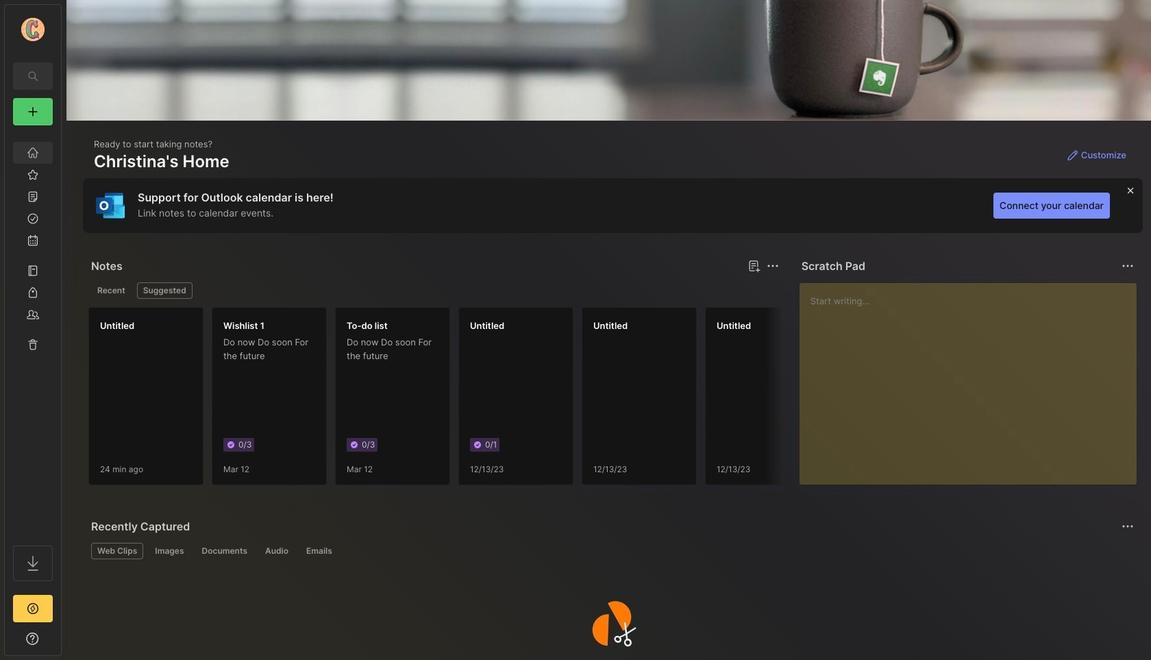 Task type: vqa. For each thing, say whether or not it's contained in the screenshot.
Share in button
no



Task type: locate. For each thing, give the bounding box(es) containing it.
click to expand image
[[60, 635, 70, 651]]

0 vertical spatial tab list
[[91, 282, 777, 299]]

home image
[[26, 146, 40, 160]]

row group
[[88, 307, 1076, 494]]

2 more actions image from the top
[[1120, 518, 1137, 535]]

0 vertical spatial more actions image
[[1120, 258, 1137, 274]]

WHAT'S NEW field
[[5, 628, 61, 650]]

1 vertical spatial tab list
[[91, 543, 1132, 559]]

tab list
[[91, 282, 777, 299], [91, 543, 1132, 559]]

tree
[[5, 134, 61, 533]]

main element
[[0, 0, 66, 660]]

account image
[[21, 18, 45, 41]]

more actions image
[[1120, 258, 1137, 274], [1120, 518, 1137, 535]]

Account field
[[5, 16, 61, 43]]

edit search image
[[25, 68, 41, 84]]

More actions field
[[763, 256, 783, 276], [1119, 256, 1138, 276], [1119, 517, 1138, 536]]

1 vertical spatial more actions image
[[1120, 518, 1137, 535]]

tab
[[91, 282, 131, 299], [137, 282, 192, 299], [91, 543, 143, 559], [149, 543, 190, 559], [196, 543, 254, 559], [259, 543, 295, 559], [300, 543, 338, 559]]



Task type: describe. For each thing, give the bounding box(es) containing it.
2 tab list from the top
[[91, 543, 1132, 559]]

1 tab list from the top
[[91, 282, 777, 299]]

upgrade image
[[25, 601, 41, 617]]

tree inside main element
[[5, 134, 61, 533]]

1 more actions image from the top
[[1120, 258, 1137, 274]]

more actions image
[[765, 258, 781, 274]]

Start writing… text field
[[811, 283, 1137, 474]]



